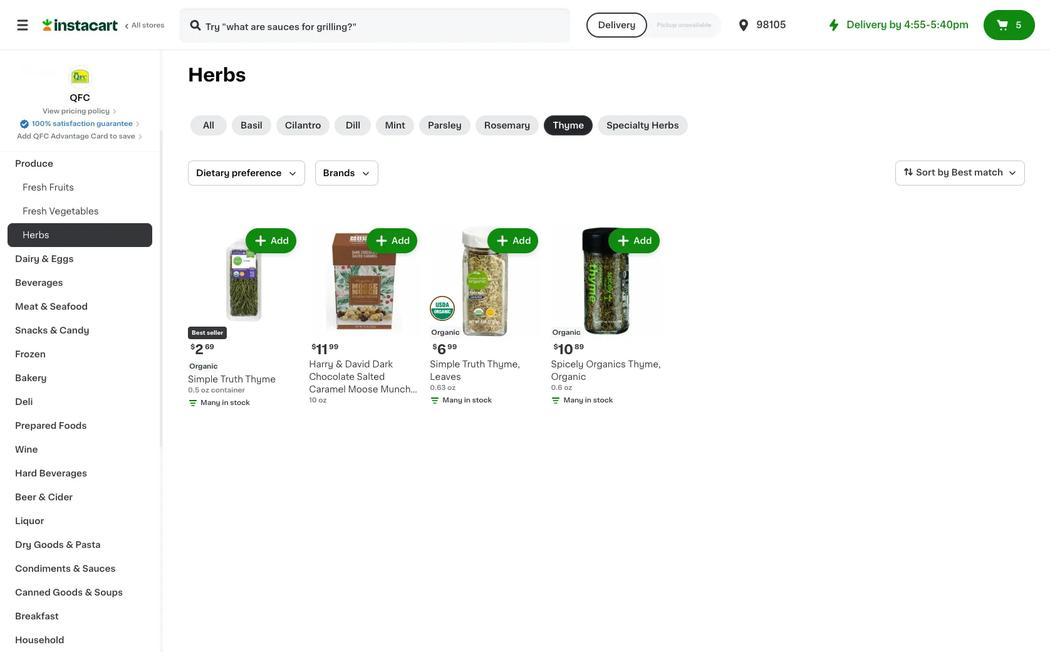 Task type: vqa. For each thing, say whether or not it's contained in the screenshot.
"Popcorn"
yes



Task type: locate. For each thing, give the bounding box(es) containing it.
1 horizontal spatial in
[[464, 397, 471, 404]]

3 $ from the left
[[433, 344, 437, 351]]

truth for thyme,
[[463, 360, 485, 369]]

$ left 69
[[191, 344, 195, 351]]

2 horizontal spatial many
[[564, 397, 584, 404]]

all inside all link
[[203, 121, 214, 130]]

0 vertical spatial truth
[[463, 360, 485, 369]]

match
[[975, 168, 1004, 177]]

by for sort
[[938, 168, 950, 177]]

brands
[[323, 169, 355, 177]]

2 horizontal spatial in
[[585, 397, 592, 404]]

meat & seafood
[[15, 302, 88, 311]]

10 left 89
[[559, 343, 574, 356]]

oz right the 0.5 at the bottom of page
[[201, 387, 209, 394]]

2 horizontal spatial many in stock
[[564, 397, 613, 404]]

& left sauces
[[73, 564, 80, 573]]

10 down caramel
[[309, 397, 317, 404]]

1 horizontal spatial simple
[[430, 360, 460, 369]]

all inside all stores link
[[132, 22, 141, 29]]

fresh down produce
[[23, 183, 47, 192]]

moose
[[348, 385, 378, 394]]

2 horizontal spatial stock
[[594, 397, 613, 404]]

& inside harry & david dark chocolate salted caramel moose munch premium popcorn
[[336, 360, 343, 369]]

item badge image
[[430, 296, 455, 321]]

1 vertical spatial goods
[[53, 588, 83, 597]]

goods inside canned goods & soups "link"
[[53, 588, 83, 597]]

& right beer
[[38, 493, 46, 502]]

deli link
[[8, 390, 152, 414]]

99 for 6
[[448, 344, 457, 351]]

many down spicely
[[564, 397, 584, 404]]

beverages down dairy & eggs
[[15, 278, 63, 287]]

truth inside simple truth thyme 0.5 oz container
[[221, 375, 243, 384]]

in for 6
[[464, 397, 471, 404]]

stock down "container"
[[230, 399, 250, 406]]

2 fresh from the top
[[23, 207, 47, 216]]

1 horizontal spatial delivery
[[847, 20, 888, 29]]

basil link
[[232, 115, 271, 135]]

beer
[[15, 493, 36, 502]]

3 add button from the left
[[489, 229, 538, 252]]

many in stock for 6
[[443, 397, 492, 404]]

4 $ from the left
[[554, 344, 559, 351]]

1 vertical spatial all
[[203, 121, 214, 130]]

thyme, inside "simple truth thyme, leaves 0.63 oz"
[[488, 360, 520, 369]]

fresh fruits
[[23, 183, 74, 192]]

2 $ from the left
[[312, 344, 316, 351]]

0 horizontal spatial all
[[132, 22, 141, 29]]

1 horizontal spatial qfc
[[70, 93, 90, 102]]

many in stock for 10
[[564, 397, 613, 404]]

beverages up cider
[[39, 469, 87, 478]]

organic up '$ 6 99'
[[432, 329, 460, 336]]

goods inside dry goods & pasta link
[[34, 540, 64, 549]]

0 horizontal spatial 10
[[309, 397, 317, 404]]

1 fresh from the top
[[23, 183, 47, 192]]

goods
[[34, 540, 64, 549], [53, 588, 83, 597]]

snacks
[[15, 326, 48, 335]]

in down "simple truth thyme, leaves 0.63 oz"
[[464, 397, 471, 404]]

oz
[[448, 384, 456, 391], [564, 384, 573, 391], [201, 387, 209, 394], [319, 397, 327, 404]]

add for 11
[[392, 236, 410, 245]]

2 99 from the left
[[448, 344, 457, 351]]

view pricing policy
[[43, 108, 110, 115]]

Search field
[[181, 9, 570, 41]]

1 thyme, from the left
[[488, 360, 520, 369]]

instacart logo image
[[43, 18, 118, 33]]

& right meat
[[40, 302, 48, 311]]

service type group
[[587, 13, 722, 38]]

premium
[[309, 398, 349, 406]]

many for 6
[[443, 397, 463, 404]]

& left "eggs"
[[42, 255, 49, 263]]

1 vertical spatial fresh
[[23, 207, 47, 216]]

2 add button from the left
[[368, 229, 417, 252]]

herbs link
[[8, 223, 152, 247]]

0.6
[[551, 384, 563, 391]]

rosemary
[[484, 121, 531, 130]]

99 inside '$ 11 99'
[[329, 344, 339, 351]]

$ inside $ 10 89
[[554, 344, 559, 351]]

many in stock down "simple truth thyme, leaves 0.63 oz"
[[443, 397, 492, 404]]

1 horizontal spatial stock
[[472, 397, 492, 404]]

best
[[952, 168, 973, 177], [192, 330, 206, 336]]

wine link
[[8, 438, 152, 461]]

by for delivery
[[890, 20, 902, 29]]

0 horizontal spatial by
[[890, 20, 902, 29]]

1 product group from the left
[[188, 226, 299, 411]]

in for 10
[[585, 397, 592, 404]]

best left "match"
[[952, 168, 973, 177]]

stock down spicely organics thyme, organic 0.6 oz
[[594, 397, 613, 404]]

thyme, for 10
[[629, 360, 661, 369]]

None search field
[[179, 8, 571, 43]]

truth
[[463, 360, 485, 369], [221, 375, 243, 384]]

0 vertical spatial goods
[[34, 540, 64, 549]]

1 vertical spatial thyme
[[245, 375, 276, 384]]

5
[[1016, 21, 1022, 29]]

add for 6
[[513, 236, 531, 245]]

0 vertical spatial simple
[[430, 360, 460, 369]]

0 horizontal spatial thyme,
[[488, 360, 520, 369]]

condiments
[[15, 564, 71, 573]]

simple up the 0.5 at the bottom of page
[[188, 375, 218, 384]]

qfc up "view pricing policy" link
[[70, 93, 90, 102]]

0 vertical spatial by
[[890, 20, 902, 29]]

simple inside "simple truth thyme, leaves 0.63 oz"
[[430, 360, 460, 369]]

simple up leaves on the left bottom
[[430, 360, 460, 369]]

sort
[[917, 168, 936, 177]]

thyme, inside spicely organics thyme, organic 0.6 oz
[[629, 360, 661, 369]]

dill link
[[335, 115, 371, 135]]

0 horizontal spatial 99
[[329, 344, 339, 351]]

add button
[[247, 229, 295, 252], [368, 229, 417, 252], [489, 229, 538, 252], [610, 229, 659, 252]]

dill
[[346, 121, 361, 130]]

dry
[[15, 540, 32, 549]]

oz inside simple truth thyme 0.5 oz container
[[201, 387, 209, 394]]

goods up condiments
[[34, 540, 64, 549]]

fresh for fresh vegetables
[[23, 207, 47, 216]]

oz down caramel
[[319, 397, 327, 404]]

mint
[[385, 121, 406, 130]]

& for meat
[[40, 302, 48, 311]]

delivery inside delivery button
[[598, 21, 636, 29]]

goods for dry
[[34, 540, 64, 549]]

fresh for fresh fruits
[[23, 183, 47, 192]]

thyme,
[[488, 360, 520, 369], [629, 360, 661, 369]]

best inside best match sort by "field"
[[952, 168, 973, 177]]

1 horizontal spatial truth
[[463, 360, 485, 369]]

1 vertical spatial best
[[192, 330, 206, 336]]

hard beverages link
[[8, 461, 152, 485]]

specialty herbs link
[[598, 115, 688, 135]]

1 horizontal spatial all
[[203, 121, 214, 130]]

1 horizontal spatial 99
[[448, 344, 457, 351]]

basil
[[241, 121, 263, 130]]

delivery inside delivery by 4:55-5:40pm link
[[847, 20, 888, 29]]

many in stock
[[443, 397, 492, 404], [564, 397, 613, 404], [201, 399, 250, 406]]

1 horizontal spatial thyme,
[[629, 360, 661, 369]]

in down "container"
[[222, 399, 229, 406]]

$ inside '$ 11 99'
[[312, 344, 316, 351]]

0 vertical spatial best
[[952, 168, 973, 177]]

many in stock down "container"
[[201, 399, 250, 406]]

$ up harry
[[312, 344, 316, 351]]

0 horizontal spatial herbs
[[23, 231, 49, 240]]

4 product group from the left
[[551, 226, 662, 408]]

1 vertical spatial simple
[[188, 375, 218, 384]]

oz inside "simple truth thyme, leaves 0.63 oz"
[[448, 384, 456, 391]]

dietary preference button
[[188, 161, 305, 186]]

0 horizontal spatial stock
[[230, 399, 250, 406]]

stock for 6
[[472, 397, 492, 404]]

popcorn
[[351, 398, 388, 406]]

dairy & eggs
[[15, 255, 74, 263]]

1 horizontal spatial 10
[[559, 343, 574, 356]]

3 product group from the left
[[430, 226, 541, 408]]

0 vertical spatial qfc
[[70, 93, 90, 102]]

herbs
[[188, 66, 246, 84], [652, 121, 679, 130], [23, 231, 49, 240]]

1 vertical spatial 10
[[309, 397, 317, 404]]

1 99 from the left
[[329, 344, 339, 351]]

1 vertical spatial truth
[[221, 375, 243, 384]]

soups
[[94, 588, 123, 597]]

$ for 6
[[433, 344, 437, 351]]

organic down spicely
[[551, 373, 586, 381]]

lists link
[[8, 59, 152, 84]]

& inside 'link'
[[38, 493, 46, 502]]

0 vertical spatial 10
[[559, 343, 574, 356]]

$ up leaves on the left bottom
[[433, 344, 437, 351]]

add button for 10
[[610, 229, 659, 252]]

1 horizontal spatial many in stock
[[443, 397, 492, 404]]

99 inside '$ 6 99'
[[448, 344, 457, 351]]

all left stores
[[132, 22, 141, 29]]

herbs right specialty
[[652, 121, 679, 130]]

delivery by 4:55-5:40pm link
[[827, 18, 969, 33]]

all for all stores
[[132, 22, 141, 29]]

best left seller
[[192, 330, 206, 336]]

$ for 10
[[554, 344, 559, 351]]

by right 'sort'
[[938, 168, 950, 177]]

buy it again
[[35, 42, 88, 51]]

oz down leaves on the left bottom
[[448, 384, 456, 391]]

99 right 6
[[448, 344, 457, 351]]

4:55-
[[905, 20, 931, 29]]

$ inside '$ 6 99'
[[433, 344, 437, 351]]

product group
[[188, 226, 299, 411], [309, 226, 420, 406], [430, 226, 541, 408], [551, 226, 662, 408]]

fresh
[[23, 183, 47, 192], [23, 207, 47, 216]]

0 vertical spatial fresh
[[23, 183, 47, 192]]

deli
[[15, 398, 33, 406]]

parsley link
[[419, 115, 471, 135]]

herbs up all link
[[188, 66, 246, 84]]

& up chocolate
[[336, 360, 343, 369]]

1 vertical spatial by
[[938, 168, 950, 177]]

fresh down fresh fruits at the top of the page
[[23, 207, 47, 216]]

policy
[[88, 108, 110, 115]]

99 right 11
[[329, 344, 339, 351]]

98105 button
[[737, 8, 812, 43]]

simple truth thyme 0.5 oz container
[[188, 375, 276, 394]]

liquor link
[[8, 509, 152, 533]]

& left the candy
[[50, 326, 57, 335]]

fruits
[[49, 183, 74, 192]]

guarantee
[[97, 120, 133, 127]]

many in stock down spicely organics thyme, organic 0.6 oz
[[564, 397, 613, 404]]

goods down condiments & sauces
[[53, 588, 83, 597]]

many down 0.63 in the bottom of the page
[[443, 397, 463, 404]]

oz right "0.6"
[[564, 384, 573, 391]]

& for snacks
[[50, 326, 57, 335]]

0 vertical spatial herbs
[[188, 66, 246, 84]]

breakfast
[[15, 612, 59, 621]]

pasta
[[75, 540, 101, 549]]

thyme link
[[544, 115, 593, 135]]

0 horizontal spatial delivery
[[598, 21, 636, 29]]

truth inside "simple truth thyme, leaves 0.63 oz"
[[463, 360, 485, 369]]

produce link
[[8, 152, 152, 176]]

by inside "field"
[[938, 168, 950, 177]]

many down "container"
[[201, 399, 221, 406]]

1 $ from the left
[[191, 344, 195, 351]]

2 product group from the left
[[309, 226, 420, 406]]

1 horizontal spatial by
[[938, 168, 950, 177]]

best for best seller
[[192, 330, 206, 336]]

1 add button from the left
[[247, 229, 295, 252]]

save
[[119, 133, 135, 140]]

canned goods & soups
[[15, 588, 123, 597]]

0 horizontal spatial simple
[[188, 375, 218, 384]]

& for condiments
[[73, 564, 80, 573]]

0 horizontal spatial thyme
[[245, 375, 276, 384]]

0 horizontal spatial qfc
[[33, 133, 49, 140]]

salted
[[357, 373, 385, 381]]

&
[[42, 255, 49, 263], [40, 302, 48, 311], [50, 326, 57, 335], [336, 360, 343, 369], [38, 493, 46, 502], [66, 540, 73, 549], [73, 564, 80, 573], [85, 588, 92, 597]]

recipes link
[[8, 104, 152, 128]]

fresh inside "link"
[[23, 207, 47, 216]]

many for 10
[[564, 397, 584, 404]]

& left soups
[[85, 588, 92, 597]]

10
[[559, 343, 574, 356], [309, 397, 317, 404]]

many
[[443, 397, 463, 404], [564, 397, 584, 404], [201, 399, 221, 406]]

0 vertical spatial all
[[132, 22, 141, 29]]

4 add button from the left
[[610, 229, 659, 252]]

satisfaction
[[53, 120, 95, 127]]

organic down $ 2 69 at the bottom of page
[[189, 363, 218, 370]]

specialty
[[607, 121, 650, 130]]

simple inside simple truth thyme 0.5 oz container
[[188, 375, 218, 384]]

cilantro
[[285, 121, 321, 130]]

1 vertical spatial herbs
[[652, 121, 679, 130]]

$ inside $ 2 69
[[191, 344, 195, 351]]

1 horizontal spatial herbs
[[188, 66, 246, 84]]

cider
[[48, 493, 73, 502]]

fresh fruits link
[[8, 176, 152, 199]]

all left basil link
[[203, 121, 214, 130]]

0 horizontal spatial truth
[[221, 375, 243, 384]]

1 horizontal spatial best
[[952, 168, 973, 177]]

stock down "simple truth thyme, leaves 0.63 oz"
[[472, 397, 492, 404]]

0 horizontal spatial best
[[192, 330, 206, 336]]

harry & david dark chocolate salted caramel moose munch premium popcorn
[[309, 360, 411, 406]]

canned goods & soups link
[[8, 581, 152, 604]]

1 horizontal spatial many
[[443, 397, 463, 404]]

by left 4:55-
[[890, 20, 902, 29]]

herbs up dairy & eggs
[[23, 231, 49, 240]]

$ up spicely
[[554, 344, 559, 351]]

0 vertical spatial thyme
[[553, 121, 585, 130]]

0 horizontal spatial many in stock
[[201, 399, 250, 406]]

qfc down 100%
[[33, 133, 49, 140]]

2 thyme, from the left
[[629, 360, 661, 369]]

in down spicely organics thyme, organic 0.6 oz
[[585, 397, 592, 404]]



Task type: describe. For each thing, give the bounding box(es) containing it.
dark
[[373, 360, 393, 369]]

container
[[211, 387, 245, 394]]

Best match Sort by field
[[896, 161, 1026, 186]]

liquor
[[15, 517, 44, 525]]

condiments & sauces link
[[8, 557, 152, 581]]

brands button
[[315, 161, 378, 186]]

snacks & candy link
[[8, 319, 152, 342]]

meat
[[15, 302, 38, 311]]

1 vertical spatial qfc
[[33, 133, 49, 140]]

stock for 10
[[594, 397, 613, 404]]

chocolate
[[309, 373, 355, 381]]

beer & cider link
[[8, 485, 152, 509]]

add button for 6
[[489, 229, 538, 252]]

delivery for delivery by 4:55-5:40pm
[[847, 20, 888, 29]]

eggs
[[51, 255, 74, 263]]

truth for thyme
[[221, 375, 243, 384]]

again
[[63, 42, 88, 51]]

100% satisfaction guarantee
[[32, 120, 133, 127]]

simple for 0.5
[[188, 375, 218, 384]]

add qfc advantage card to save
[[17, 133, 135, 140]]

pricing
[[61, 108, 86, 115]]

caramel
[[309, 385, 346, 394]]

add for 10
[[634, 236, 652, 245]]

dry goods & pasta link
[[8, 533, 152, 557]]

beer & cider
[[15, 493, 73, 502]]

hard beverages
[[15, 469, 87, 478]]

add button for 11
[[368, 229, 417, 252]]

leaves
[[430, 373, 461, 381]]

organic inside spicely organics thyme, organic 0.6 oz
[[551, 373, 586, 381]]

recipes
[[15, 112, 52, 120]]

delivery by 4:55-5:40pm
[[847, 20, 969, 29]]

dairy & eggs link
[[8, 247, 152, 271]]

product group containing 10
[[551, 226, 662, 408]]

household
[[15, 636, 64, 645]]

seller
[[207, 330, 223, 336]]

$ 6 99
[[433, 343, 457, 356]]

1 vertical spatial beverages
[[39, 469, 87, 478]]

sauces
[[82, 564, 116, 573]]

delivery for delivery
[[598, 21, 636, 29]]

best for best match
[[952, 168, 973, 177]]

all for all
[[203, 121, 214, 130]]

100%
[[32, 120, 51, 127]]

simple truth thyme, leaves 0.63 oz
[[430, 360, 520, 391]]

add qfc advantage card to save link
[[17, 132, 143, 142]]

all link
[[191, 115, 227, 135]]

buy it again link
[[8, 34, 152, 59]]

preference
[[232, 169, 282, 177]]

condiments & sauces
[[15, 564, 116, 573]]

stores
[[142, 22, 165, 29]]

& for harry
[[336, 360, 343, 369]]

$ for 2
[[191, 344, 195, 351]]

dairy
[[15, 255, 39, 263]]

spicely organics thyme, organic 0.6 oz
[[551, 360, 661, 391]]

simple for leaves
[[430, 360, 460, 369]]

organic up $ 10 89
[[553, 329, 581, 336]]

frozen link
[[8, 342, 152, 366]]

2 vertical spatial herbs
[[23, 231, 49, 240]]

dry goods & pasta
[[15, 540, 101, 549]]

seafood
[[50, 302, 88, 311]]

prepared foods link
[[8, 414, 152, 438]]

lists
[[35, 67, 57, 76]]

breakfast link
[[8, 604, 152, 628]]

& inside "link"
[[85, 588, 92, 597]]

product group containing 2
[[188, 226, 299, 411]]

0 vertical spatial beverages
[[15, 278, 63, 287]]

$ for 11
[[312, 344, 316, 351]]

$ 2 69
[[191, 343, 214, 356]]

0 horizontal spatial many
[[201, 399, 221, 406]]

$ 11 99
[[312, 343, 339, 356]]

thyme, for 6
[[488, 360, 520, 369]]

best match
[[952, 168, 1004, 177]]

qfc link
[[68, 65, 92, 104]]

goods for canned
[[53, 588, 83, 597]]

11
[[316, 343, 328, 356]]

product group containing 6
[[430, 226, 541, 408]]

meat & seafood link
[[8, 295, 152, 319]]

& for beer
[[38, 493, 46, 502]]

frozen
[[15, 350, 46, 359]]

& for dairy
[[42, 255, 49, 263]]

rosemary link
[[476, 115, 539, 135]]

product group containing 11
[[309, 226, 420, 406]]

all stores
[[132, 22, 165, 29]]

bakery link
[[8, 366, 152, 390]]

qfc logo image
[[68, 65, 92, 89]]

99 for 11
[[329, 344, 339, 351]]

1 horizontal spatial thyme
[[553, 121, 585, 130]]

spicely
[[551, 360, 584, 369]]

oz inside spicely organics thyme, organic 0.6 oz
[[564, 384, 573, 391]]

thyme inside simple truth thyme 0.5 oz container
[[245, 375, 276, 384]]

dietary preference
[[196, 169, 282, 177]]

thanksgiving
[[15, 135, 75, 144]]

fresh vegetables link
[[8, 199, 152, 223]]

mint link
[[376, 115, 414, 135]]

vegetables
[[49, 207, 99, 216]]

$ 10 89
[[554, 343, 584, 356]]

produce
[[15, 159, 53, 168]]

foods
[[59, 421, 87, 430]]

dietary
[[196, 169, 230, 177]]

100% satisfaction guarantee button
[[19, 117, 140, 129]]

& left pasta
[[66, 540, 73, 549]]

2
[[195, 343, 204, 356]]

0 horizontal spatial in
[[222, 399, 229, 406]]

all stores link
[[43, 8, 166, 43]]

thanksgiving link
[[8, 128, 152, 152]]

munch
[[381, 385, 411, 394]]

view
[[43, 108, 60, 115]]

hard
[[15, 469, 37, 478]]

view pricing policy link
[[43, 107, 117, 117]]

5 button
[[984, 10, 1036, 40]]

specialty herbs
[[607, 121, 679, 130]]

5:40pm
[[931, 20, 969, 29]]

2 horizontal spatial herbs
[[652, 121, 679, 130]]

89
[[575, 344, 584, 351]]

advantage
[[51, 133, 89, 140]]



